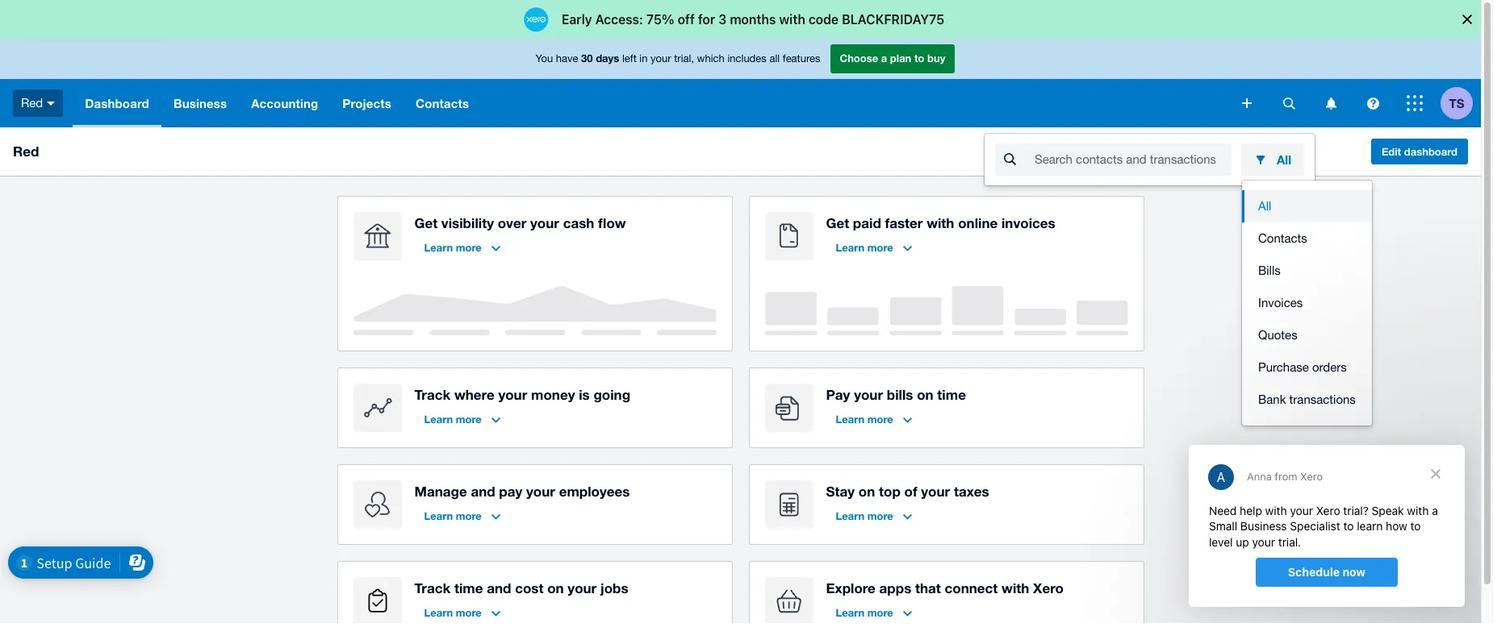 Task type: describe. For each thing, give the bounding box(es) containing it.
business
[[173, 96, 227, 111]]

all group
[[985, 134, 1315, 186]]

accounting
[[251, 96, 318, 111]]

banking icon image
[[353, 212, 402, 261]]

dashboard link
[[73, 79, 161, 128]]

that
[[915, 580, 941, 597]]

purchase orders button
[[1242, 352, 1372, 384]]

pay
[[826, 387, 850, 404]]

edit
[[1382, 145, 1401, 158]]

over
[[498, 215, 527, 232]]

ts
[[1449, 96, 1465, 110]]

group containing all
[[1242, 181, 1372, 426]]

learn more button for paid
[[826, 235, 922, 261]]

choose
[[840, 52, 878, 65]]

of
[[904, 483, 917, 500]]

explore
[[826, 580, 876, 597]]

dashboard
[[1404, 145, 1458, 158]]

bank transactions button
[[1242, 384, 1372, 417]]

bills button
[[1242, 255, 1372, 287]]

bills
[[1258, 264, 1281, 278]]

more for your
[[867, 413, 893, 426]]

you have 30 days left in your trial, which includes all features
[[536, 52, 820, 65]]

quotes
[[1258, 329, 1298, 342]]

track for track where your money is going
[[414, 387, 451, 404]]

0 vertical spatial on
[[917, 387, 934, 404]]

dashboard
[[85, 96, 149, 111]]

you
[[536, 53, 553, 65]]

invoices
[[1258, 296, 1303, 310]]

where
[[454, 387, 495, 404]]

a
[[881, 52, 887, 65]]

learn more button for visibility
[[414, 235, 510, 261]]

1 vertical spatial on
[[859, 483, 875, 500]]

learn more for visibility
[[424, 241, 482, 254]]

apps
[[879, 580, 912, 597]]

invoices icon image
[[765, 212, 813, 261]]

transactions
[[1290, 393, 1356, 407]]

all
[[770, 53, 780, 65]]

learn more for and
[[424, 510, 482, 523]]

learn for apps
[[836, 607, 865, 620]]

all button
[[1241, 144, 1304, 176]]

0 vertical spatial dialog
[[0, 0, 1493, 39]]

paid
[[853, 215, 881, 232]]

quotes button
[[1242, 320, 1372, 352]]

edit dashboard
[[1382, 145, 1458, 158]]

left
[[622, 53, 637, 65]]

going
[[594, 387, 630, 404]]

xero
[[1033, 580, 1064, 597]]

banking preview line graph image
[[353, 287, 716, 336]]

bills icon image
[[765, 384, 813, 433]]

all inside popup button
[[1277, 153, 1291, 167]]

top
[[879, 483, 901, 500]]

explore apps that connect with xero
[[826, 580, 1064, 597]]

learn more for on
[[836, 510, 893, 523]]

visibility
[[441, 215, 494, 232]]

learn for your
[[836, 413, 865, 426]]

0 vertical spatial time
[[937, 387, 966, 404]]

more for where
[[456, 413, 482, 426]]

employees
[[559, 483, 630, 500]]

red button
[[0, 79, 73, 128]]

orders
[[1312, 361, 1347, 375]]

banner containing ts
[[0, 39, 1481, 186]]

learn for on
[[836, 510, 865, 523]]

get paid faster with online invoices
[[826, 215, 1056, 232]]

track time and cost on your jobs
[[414, 580, 628, 597]]

Search contacts and transactions search field
[[1033, 144, 1232, 175]]

ts button
[[1441, 79, 1481, 128]]

stay
[[826, 483, 855, 500]]

learn more button for time
[[414, 601, 510, 624]]

includes
[[728, 53, 767, 65]]

more for on
[[867, 510, 893, 523]]

get for get visibility over your cash flow
[[414, 215, 438, 232]]



Task type: vqa. For each thing, say whether or not it's contained in the screenshot.
banner containing TS
yes



Task type: locate. For each thing, give the bounding box(es) containing it.
learn more down visibility
[[424, 241, 482, 254]]

trial,
[[674, 53, 694, 65]]

navigation containing dashboard
[[73, 79, 1231, 128]]

learn down paid
[[836, 241, 865, 254]]

track right projects icon on the left bottom
[[414, 580, 451, 597]]

1 horizontal spatial get
[[826, 215, 849, 232]]

learn more down track time and cost on your jobs
[[424, 607, 482, 620]]

track
[[414, 387, 451, 404], [414, 580, 451, 597]]

more for apps
[[867, 607, 893, 620]]

track left where
[[414, 387, 451, 404]]

learn more down where
[[424, 413, 482, 426]]

more down track time and cost on your jobs
[[456, 607, 482, 620]]

cash
[[563, 215, 594, 232]]

on right cost
[[547, 580, 564, 597]]

red inside "popup button"
[[21, 96, 43, 110]]

get visibility over your cash flow
[[414, 215, 626, 232]]

learn more button down paid
[[826, 235, 922, 261]]

all down all popup button
[[1258, 199, 1272, 213]]

red down red "popup button"
[[13, 143, 39, 160]]

learn down stay
[[836, 510, 865, 523]]

more down where
[[456, 413, 482, 426]]

learn more button for apps
[[826, 601, 922, 624]]

all button
[[1242, 190, 1372, 223]]

1 horizontal spatial all
[[1277, 153, 1291, 167]]

track money icon image
[[353, 384, 402, 433]]

online
[[958, 215, 998, 232]]

1 vertical spatial red
[[13, 143, 39, 160]]

flow
[[598, 215, 626, 232]]

business button
[[161, 79, 239, 128]]

learn right track money icon
[[424, 413, 453, 426]]

0 horizontal spatial time
[[454, 580, 483, 597]]

and left pay
[[471, 483, 495, 500]]

learn more button down top
[[826, 504, 922, 530]]

all
[[1277, 153, 1291, 167], [1258, 199, 1272, 213]]

connect
[[945, 580, 998, 597]]

svg image
[[1407, 95, 1423, 111], [1283, 97, 1295, 109], [1326, 97, 1336, 109], [1367, 97, 1379, 109], [1242, 98, 1252, 108]]

2 vertical spatial on
[[547, 580, 564, 597]]

edit dashboard button
[[1371, 139, 1468, 165]]

0 vertical spatial all
[[1277, 153, 1291, 167]]

learn more down pay
[[836, 413, 893, 426]]

learn more
[[424, 241, 482, 254], [836, 241, 893, 254], [424, 413, 482, 426], [836, 413, 893, 426], [424, 510, 482, 523], [836, 510, 893, 523], [424, 607, 482, 620], [836, 607, 893, 620]]

faster
[[885, 215, 923, 232]]

learn more button down where
[[414, 407, 510, 433]]

red left svg icon
[[21, 96, 43, 110]]

bank
[[1258, 393, 1286, 407]]

learn more for your
[[836, 413, 893, 426]]

0 horizontal spatial on
[[547, 580, 564, 597]]

more for visibility
[[456, 241, 482, 254]]

1 vertical spatial track
[[414, 580, 451, 597]]

on
[[917, 387, 934, 404], [859, 483, 875, 500], [547, 580, 564, 597]]

red
[[21, 96, 43, 110], [13, 143, 39, 160]]

learn for where
[[424, 413, 453, 426]]

more down manage
[[456, 510, 482, 523]]

list box containing all
[[1242, 181, 1372, 426]]

learn more button down track time and cost on your jobs
[[414, 601, 510, 624]]

track for track time and cost on your jobs
[[414, 580, 451, 597]]

0 vertical spatial with
[[927, 215, 954, 232]]

learn more button for on
[[826, 504, 922, 530]]

with left xero
[[1002, 580, 1029, 597]]

1 vertical spatial with
[[1002, 580, 1029, 597]]

bills
[[887, 387, 913, 404]]

all up all button
[[1277, 153, 1291, 167]]

learn down explore
[[836, 607, 865, 620]]

more for time
[[456, 607, 482, 620]]

pay your bills on time
[[826, 387, 966, 404]]

taxes icon image
[[765, 481, 813, 530]]

with
[[927, 215, 954, 232], [1002, 580, 1029, 597]]

on right bills in the right bottom of the page
[[917, 387, 934, 404]]

learn more down stay
[[836, 510, 893, 523]]

get
[[414, 215, 438, 232], [826, 215, 849, 232]]

learn more for paid
[[836, 241, 893, 254]]

projects icon image
[[353, 578, 402, 624]]

manage
[[414, 483, 467, 500]]

get left visibility
[[414, 215, 438, 232]]

learn down manage
[[424, 510, 453, 523]]

contacts up bills
[[1258, 232, 1307, 245]]

learn for paid
[[836, 241, 865, 254]]

learn right projects icon on the left bottom
[[424, 607, 453, 620]]

0 horizontal spatial contacts
[[416, 96, 469, 111]]

more down pay your bills on time
[[867, 413, 893, 426]]

invoices button
[[1242, 287, 1372, 320]]

days
[[596, 52, 619, 65]]

get for get paid faster with online invoices
[[826, 215, 849, 232]]

jobs
[[600, 580, 628, 597]]

time right bills in the right bottom of the page
[[937, 387, 966, 404]]

your inside you have 30 days left in your trial, which includes all features
[[651, 53, 671, 65]]

contacts inside dropdown button
[[416, 96, 469, 111]]

and left cost
[[487, 580, 511, 597]]

which
[[697, 53, 725, 65]]

learn for time
[[424, 607, 453, 620]]

0 vertical spatial contacts
[[416, 96, 469, 111]]

learn down pay
[[836, 413, 865, 426]]

money
[[531, 387, 575, 404]]

learn more down paid
[[836, 241, 893, 254]]

more for paid
[[867, 241, 893, 254]]

to
[[914, 52, 925, 65]]

buy
[[927, 52, 946, 65]]

stay on top of your taxes
[[826, 483, 989, 500]]

taxes
[[954, 483, 989, 500]]

invoices
[[1002, 215, 1056, 232]]

and
[[471, 483, 495, 500], [487, 580, 511, 597]]

learn more button down visibility
[[414, 235, 510, 261]]

add-ons icon image
[[765, 578, 813, 624]]

learn more button down manage
[[414, 504, 510, 530]]

contacts right the projects
[[416, 96, 469, 111]]

2 track from the top
[[414, 580, 451, 597]]

None search field
[[994, 143, 1232, 177]]

projects
[[342, 96, 391, 111]]

track where your money is going
[[414, 387, 630, 404]]

accounting button
[[239, 79, 330, 128]]

contacts inside button
[[1258, 232, 1307, 245]]

have
[[556, 53, 578, 65]]

learn more down explore
[[836, 607, 893, 620]]

0 vertical spatial track
[[414, 387, 451, 404]]

time left cost
[[454, 580, 483, 597]]

learn
[[424, 241, 453, 254], [836, 241, 865, 254], [424, 413, 453, 426], [836, 413, 865, 426], [424, 510, 453, 523], [836, 510, 865, 523], [424, 607, 453, 620], [836, 607, 865, 620]]

learn more for where
[[424, 413, 482, 426]]

learn more button down the apps
[[826, 601, 922, 624]]

in
[[640, 53, 648, 65]]

time
[[937, 387, 966, 404], [454, 580, 483, 597]]

contacts button
[[1242, 223, 1372, 255]]

more down the apps
[[867, 607, 893, 620]]

1 horizontal spatial contacts
[[1258, 232, 1307, 245]]

all inside button
[[1258, 199, 1272, 213]]

0 horizontal spatial all
[[1258, 199, 1272, 213]]

learn more button for and
[[414, 504, 510, 530]]

more down top
[[867, 510, 893, 523]]

get left paid
[[826, 215, 849, 232]]

0 vertical spatial red
[[21, 96, 43, 110]]

bank transactions
[[1258, 393, 1356, 407]]

is
[[579, 387, 590, 404]]

plan
[[890, 52, 912, 65]]

employees icon image
[[353, 481, 402, 530]]

1 track from the top
[[414, 387, 451, 404]]

more for and
[[456, 510, 482, 523]]

1 horizontal spatial on
[[859, 483, 875, 500]]

1 vertical spatial dialog
[[1189, 445, 1465, 608]]

your
[[651, 53, 671, 65], [530, 215, 559, 232], [498, 387, 527, 404], [854, 387, 883, 404], [526, 483, 555, 500], [921, 483, 950, 500], [568, 580, 597, 597]]

1 vertical spatial contacts
[[1258, 232, 1307, 245]]

banner
[[0, 39, 1481, 186]]

0 vertical spatial and
[[471, 483, 495, 500]]

manage and pay your employees
[[414, 483, 630, 500]]

learn more button down pay your bills on time
[[826, 407, 922, 433]]

invoices preview bar graph image
[[765, 287, 1128, 336]]

list box
[[1242, 181, 1372, 426]]

0 horizontal spatial get
[[414, 215, 438, 232]]

svg image
[[47, 102, 55, 106]]

contacts button
[[404, 79, 481, 128]]

purchase
[[1258, 361, 1309, 375]]

purchase orders
[[1258, 361, 1347, 375]]

2 horizontal spatial on
[[917, 387, 934, 404]]

learn more down manage
[[424, 510, 482, 523]]

more down paid
[[867, 241, 893, 254]]

learn for visibility
[[424, 241, 453, 254]]

1 get from the left
[[414, 215, 438, 232]]

learn more for apps
[[836, 607, 893, 620]]

group
[[1242, 181, 1372, 426]]

more
[[456, 241, 482, 254], [867, 241, 893, 254], [456, 413, 482, 426], [867, 413, 893, 426], [456, 510, 482, 523], [867, 510, 893, 523], [456, 607, 482, 620], [867, 607, 893, 620]]

navigation
[[73, 79, 1231, 128]]

2 get from the left
[[826, 215, 849, 232]]

choose a plan to buy
[[840, 52, 946, 65]]

30
[[581, 52, 593, 65]]

cost
[[515, 580, 544, 597]]

1 vertical spatial time
[[454, 580, 483, 597]]

pay
[[499, 483, 522, 500]]

1 horizontal spatial time
[[937, 387, 966, 404]]

learn more button for your
[[826, 407, 922, 433]]

learn more for time
[[424, 607, 482, 620]]

0 horizontal spatial with
[[927, 215, 954, 232]]

with right faster
[[927, 215, 954, 232]]

contacts
[[416, 96, 469, 111], [1258, 232, 1307, 245]]

on left top
[[859, 483, 875, 500]]

learn more button
[[414, 235, 510, 261], [826, 235, 922, 261], [414, 407, 510, 433], [826, 407, 922, 433], [414, 504, 510, 530], [826, 504, 922, 530], [414, 601, 510, 624], [826, 601, 922, 624]]

features
[[783, 53, 820, 65]]

learn for and
[[424, 510, 453, 523]]

1 vertical spatial and
[[487, 580, 511, 597]]

projects button
[[330, 79, 404, 128]]

1 horizontal spatial with
[[1002, 580, 1029, 597]]

dialog
[[0, 0, 1493, 39], [1189, 445, 1465, 608]]

learn down visibility
[[424, 241, 453, 254]]

more down visibility
[[456, 241, 482, 254]]

1 vertical spatial all
[[1258, 199, 1272, 213]]

learn more button for where
[[414, 407, 510, 433]]



